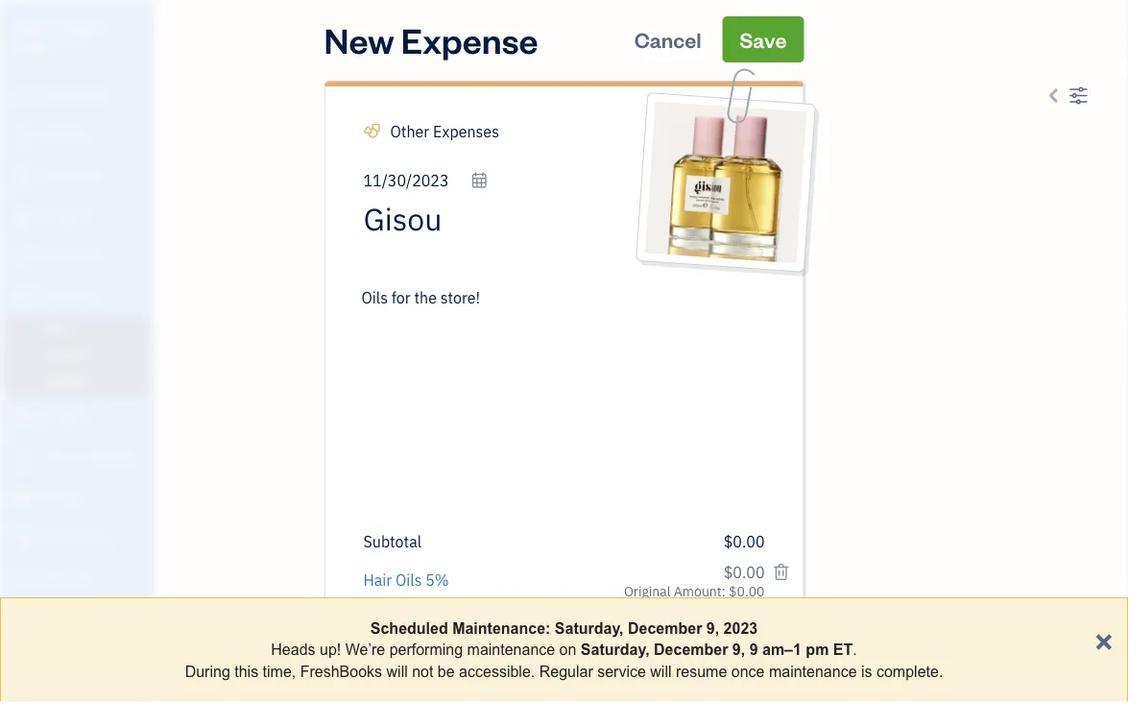 Task type: locate. For each thing, give the bounding box(es) containing it.
maintenance down maintenance: on the bottom left of the page
[[468, 641, 556, 659]]

maintenance
[[468, 641, 556, 659], [770, 663, 858, 680]]

$0.00
[[724, 532, 765, 552], [729, 583, 765, 601]]

1 horizontal spatial will
[[651, 663, 672, 680]]

0 horizontal spatial maintenance
[[468, 641, 556, 659]]

1 vertical spatial 9,
[[733, 641, 746, 659]]

team members link
[[5, 649, 148, 682]]

(
[[447, 673, 452, 693]]

0 horizontal spatial 9,
[[707, 620, 720, 637]]

december down "original" on the bottom right
[[628, 620, 703, 637]]

settings image
[[1069, 84, 1089, 107]]

delete tax image
[[773, 561, 791, 584]]

0 vertical spatial amount (usd) text field
[[723, 563, 765, 583]]

once
[[732, 663, 765, 680]]

team
[[14, 657, 45, 673]]

december
[[628, 620, 703, 637], [654, 641, 729, 659]]

$0.00 up amount:
[[724, 532, 765, 552]]

is
[[862, 663, 873, 680]]

payment image
[[12, 247, 36, 266]]

will right service at right
[[651, 663, 672, 680]]

up!
[[320, 641, 341, 659]]

original amount: $0.00
[[624, 583, 765, 601]]

dashboard image
[[12, 86, 36, 105]]

1 vertical spatial saturday,
[[581, 641, 650, 659]]

0 horizontal spatial will
[[387, 663, 408, 680]]

9, left 2023
[[707, 620, 720, 637]]

0 vertical spatial december
[[628, 620, 703, 637]]

new expense
[[324, 16, 539, 62]]

Description text field
[[354, 286, 756, 517]]

amount:
[[674, 583, 726, 601]]

9,
[[707, 620, 720, 637], [733, 641, 746, 659]]

Amount (USD) text field
[[723, 563, 765, 583], [683, 663, 765, 702]]

maintenance down pm in the bottom of the page
[[770, 663, 858, 680]]

on
[[560, 641, 577, 659]]

0 vertical spatial saturday,
[[555, 620, 624, 637]]

total
[[409, 673, 444, 693]]

will left not
[[387, 663, 408, 680]]

chart image
[[12, 528, 36, 548]]

save
[[740, 25, 787, 53]]

$0.00 up 2023
[[729, 583, 765, 601]]

regular
[[540, 663, 594, 680]]

owner
[[15, 38, 54, 54]]

save button
[[723, 16, 805, 62]]

expense image
[[12, 287, 36, 307]]

scheduled
[[371, 620, 448, 637]]

ruby
[[15, 18, 49, 36]]

1 horizontal spatial 9,
[[733, 641, 746, 659]]

0 vertical spatial maintenance
[[468, 641, 556, 659]]

):
[[482, 673, 492, 693]]

complete.
[[877, 663, 944, 680]]

usd
[[452, 673, 482, 693]]

we're
[[346, 641, 385, 659]]

1 vertical spatial amount (usd) text field
[[683, 663, 765, 702]]

%
[[435, 570, 449, 590]]

report image
[[12, 569, 36, 588]]

9
[[750, 641, 759, 659]]

freshbooks
[[300, 663, 382, 680]]

new
[[324, 16, 395, 62]]

december up resume
[[654, 641, 729, 659]]

pm
[[806, 641, 830, 659]]

.
[[853, 641, 858, 659]]

saturday, up service at right
[[581, 641, 650, 659]]

saturday, up on
[[555, 620, 624, 637]]

not
[[412, 663, 434, 680]]

1 horizontal spatial maintenance
[[770, 663, 858, 680]]

1 vertical spatial maintenance
[[770, 663, 858, 680]]

9, left 9 at the right of page
[[733, 641, 746, 659]]

accessible.
[[459, 663, 535, 680]]

invoice image
[[12, 207, 36, 226]]

saturday,
[[555, 620, 624, 637], [581, 641, 650, 659]]

delete
[[675, 233, 721, 257]]

apps link
[[5, 613, 148, 647]]

×
[[1096, 622, 1114, 658]]

will
[[387, 663, 408, 680], [651, 663, 672, 680]]

amount (usd) text field down 9 at the right of page
[[683, 663, 765, 702]]

be
[[438, 663, 455, 680]]

service
[[598, 663, 647, 680]]

amount (usd) text field left delete tax icon on the right bottom of the page
[[723, 563, 765, 583]]

× button
[[1096, 622, 1114, 658]]

delete image button
[[675, 232, 769, 262]]

2 will from the left
[[651, 663, 672, 680]]

timer image
[[12, 448, 36, 467]]



Task type: vqa. For each thing, say whether or not it's contained in the screenshot.
maintenance to the left
yes



Task type: describe. For each thing, give the bounding box(es) containing it.
cancel button
[[618, 16, 719, 62]]

grand total ( usd ):
[[364, 673, 492, 693]]

hair
[[364, 570, 392, 590]]

client image
[[12, 126, 36, 145]]

resume
[[676, 663, 728, 680]]

am–1
[[763, 641, 802, 659]]

cancel
[[635, 25, 702, 53]]

estimate image
[[12, 166, 36, 185]]

2023
[[724, 620, 758, 637]]

scheduled maintenance: saturday, december 9, 2023 heads up! we're performing maintenance on saturday, december 9, 9 am–1 pm et . during this time, freshbooks will not be accessible. regular service will resume once maintenance is complete.
[[185, 620, 944, 680]]

hair oils 5 %
[[364, 570, 449, 590]]

oils
[[396, 570, 422, 590]]

team members
[[14, 657, 98, 673]]

0 vertical spatial $0.00
[[724, 532, 765, 552]]

apps
[[14, 621, 43, 637]]

heads
[[271, 641, 316, 659]]

image
[[723, 237, 769, 260]]

members
[[47, 657, 98, 673]]

1 will from the left
[[387, 663, 408, 680]]

Category text field
[[391, 120, 555, 143]]

this
[[235, 663, 259, 680]]

et
[[834, 641, 853, 659]]

1 vertical spatial december
[[654, 641, 729, 659]]

delete image
[[675, 233, 769, 260]]

maintenance:
[[453, 620, 551, 637]]

Merchant text field
[[364, 200, 626, 238]]

main element
[[0, 0, 202, 702]]

expense
[[401, 16, 539, 62]]

oranges
[[51, 18, 105, 36]]

5
[[426, 570, 435, 590]]

chevronleft image
[[1045, 84, 1065, 107]]

time,
[[263, 663, 296, 680]]

1 vertical spatial $0.00
[[729, 583, 765, 601]]

× dialog
[[0, 598, 1129, 702]]

subtotal
[[364, 532, 422, 552]]

performing
[[390, 641, 463, 659]]

Date in MM/DD/YYYY format text field
[[364, 171, 489, 191]]

grand
[[364, 673, 406, 693]]

money image
[[12, 488, 36, 507]]

project image
[[12, 407, 36, 427]]

during
[[185, 663, 230, 680]]

original
[[624, 583, 671, 601]]

ruby oranges owner
[[15, 18, 105, 54]]

0 vertical spatial 9,
[[707, 620, 720, 637]]



